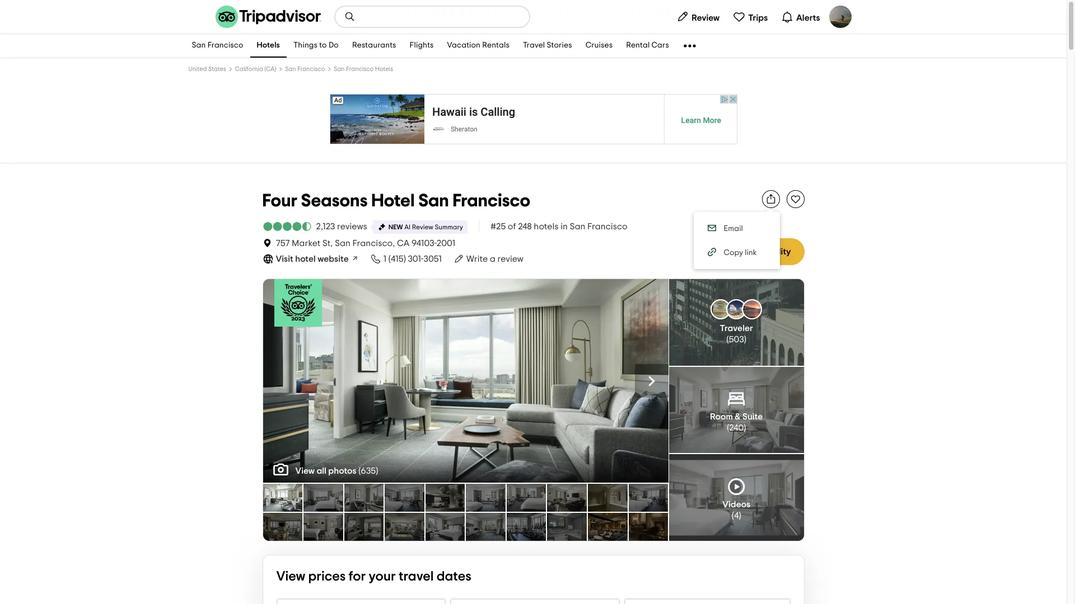 Task type: vqa. For each thing, say whether or not it's contained in the screenshot.
Room & Suite ( 240 )
yes



Task type: describe. For each thing, give the bounding box(es) containing it.
view prices for your travel dates
[[276, 571, 472, 584]]

share image
[[765, 194, 777, 205]]

new ai review summary
[[389, 224, 463, 231]]

1 horizontal spatial review
[[692, 13, 720, 22]]

( inside traveler ( 503 )
[[727, 336, 729, 345]]

full
[[452, 376, 469, 387]]

california (ca)
[[235, 66, 276, 72]]

vacation
[[447, 42, 481, 50]]

4.5 of 5 bubbles image
[[262, 222, 312, 231]]

view for view prices for your travel dates
[[276, 571, 305, 584]]

240
[[730, 424, 744, 433]]

francisco down restaurants link
[[346, 66, 374, 72]]

0 horizontal spatial review
[[412, 224, 433, 231]]

view
[[472, 376, 494, 387]]

san right in
[[570, 222, 586, 231]]

your
[[369, 571, 396, 584]]

st,
[[322, 239, 333, 248]]

francisco,
[[353, 239, 395, 248]]

#25 of 248 hotels in san francisco
[[491, 222, 628, 231]]

3051
[[424, 255, 442, 264]]

things to do
[[294, 42, 339, 50]]

4
[[734, 512, 739, 521]]

flights
[[410, 42, 434, 50]]

Search search field
[[360, 12, 520, 22]]

1 horizontal spatial san francisco link
[[285, 66, 325, 72]]

635
[[361, 467, 376, 476]]

0 vertical spatial san francisco
[[192, 42, 243, 50]]

( right photos
[[359, 467, 361, 476]]

) inside room & suite ( 240 )
[[744, 424, 746, 433]]

states
[[208, 66, 226, 72]]

(415)
[[389, 255, 406, 264]]

hotel
[[295, 255, 316, 264]]

rental cars
[[626, 42, 669, 50]]

94103-
[[412, 239, 437, 248]]

francisco up #25
[[453, 192, 531, 210]]

san right (ca)
[[285, 66, 296, 72]]

travel
[[399, 571, 434, 584]]

hotels link
[[250, 34, 287, 58]]

reviews
[[337, 222, 367, 231]]

trips link
[[729, 6, 773, 28]]

1
[[384, 255, 387, 264]]

united states
[[189, 66, 226, 72]]

a
[[490, 255, 496, 264]]

full view
[[452, 376, 494, 387]]

alerts link
[[777, 6, 825, 28]]

0 vertical spatial hotels
[[257, 42, 280, 50]]

ai
[[405, 224, 411, 231]]

restaurants link
[[346, 34, 403, 58]]

review link
[[672, 6, 724, 28]]

review
[[498, 255, 524, 264]]

(ca)
[[265, 66, 276, 72]]

301-
[[408, 255, 424, 264]]

prices
[[308, 571, 346, 584]]

traveler
[[720, 325, 753, 333]]

to
[[319, 42, 327, 50]]

videos
[[723, 501, 751, 510]]

summary
[[435, 224, 463, 231]]

248
[[518, 222, 532, 231]]

do
[[329, 42, 339, 50]]

san francisco hotels link
[[334, 66, 393, 72]]

search image
[[344, 11, 355, 22]]

#25 of 248 hotels in san francisco link
[[491, 221, 628, 233]]

check availability
[[718, 248, 791, 257]]

things
[[294, 42, 318, 50]]

hotels
[[534, 222, 559, 231]]

2001
[[437, 239, 455, 248]]

2,123
[[316, 222, 335, 231]]

for
[[349, 571, 366, 584]]

1 (415) 301-3051
[[384, 255, 442, 264]]

advertisement region
[[330, 94, 737, 145]]

check
[[718, 248, 744, 257]]

california
[[235, 66, 263, 72]]

things to do link
[[287, 34, 346, 58]]

) right photos
[[376, 467, 378, 476]]

757 market st, san francisco, ca 94103-2001
[[276, 239, 455, 248]]

profile picture image
[[829, 6, 852, 28]]

market
[[292, 239, 321, 248]]

of
[[508, 222, 516, 231]]

vacation rentals
[[447, 42, 510, 50]]

vacation rentals link
[[441, 34, 516, 58]]



Task type: locate. For each thing, give the bounding box(es) containing it.
write
[[467, 255, 488, 264]]

(
[[727, 336, 729, 345], [727, 424, 730, 433], [359, 467, 361, 476], [732, 512, 734, 521]]

rental
[[626, 42, 650, 50]]

copy
[[724, 249, 744, 257]]

cruises link
[[579, 34, 620, 58]]

1 (415) 301-3051 link
[[370, 253, 442, 266]]

0 horizontal spatial san francisco link
[[185, 34, 250, 58]]

1 horizontal spatial san francisco
[[285, 66, 325, 72]]

tripadvisor image
[[215, 6, 321, 28]]

room & suite ( 240 )
[[710, 413, 763, 433]]

san francisco link
[[185, 34, 250, 58], [285, 66, 325, 72]]

san up new ai review summary
[[419, 192, 449, 210]]

review right "ai"
[[412, 224, 433, 231]]

visit hotel website
[[276, 255, 349, 264]]

0 vertical spatial san francisco link
[[185, 34, 250, 58]]

review left trips link
[[692, 13, 720, 22]]

san francisco link down the things
[[285, 66, 325, 72]]

francisco up states
[[208, 42, 243, 50]]

san francisco link up states
[[185, 34, 250, 58]]

)
[[744, 336, 747, 345], [744, 424, 746, 433], [376, 467, 378, 476], [739, 512, 741, 521]]

all
[[317, 467, 327, 476]]

save to a trip image
[[790, 194, 801, 205]]

san francisco down the things
[[285, 66, 325, 72]]

hotels down restaurants link
[[375, 66, 393, 72]]

) down the suite
[[744, 424, 746, 433]]

rentals
[[482, 42, 510, 50]]

503
[[729, 336, 744, 345]]

write a review link
[[453, 253, 524, 266]]

room
[[710, 413, 733, 422]]

view
[[295, 467, 315, 476], [276, 571, 305, 584]]

four seasons hotel san francisco
[[262, 192, 531, 210]]

1 vertical spatial hotels
[[375, 66, 393, 72]]

view for view all photos ( 635 )
[[295, 467, 315, 476]]

( inside videos ( 4 )
[[732, 512, 734, 521]]

availability
[[746, 248, 791, 257]]

hotels up (ca)
[[257, 42, 280, 50]]

francisco
[[208, 42, 243, 50], [297, 66, 325, 72], [346, 66, 374, 72], [453, 192, 531, 210], [588, 222, 628, 231]]

traveler ( 503 )
[[720, 325, 753, 345]]

united
[[189, 66, 207, 72]]

website
[[318, 255, 349, 264]]

san
[[192, 42, 206, 50], [285, 66, 296, 72], [334, 66, 345, 72], [419, 192, 449, 210], [570, 222, 586, 231], [335, 239, 351, 248]]

) down traveler
[[744, 336, 747, 345]]

write a review
[[467, 255, 524, 264]]

san up united
[[192, 42, 206, 50]]

1 horizontal spatial hotels
[[375, 66, 393, 72]]

visit
[[276, 255, 293, 264]]

0 vertical spatial review
[[692, 13, 720, 22]]

suite
[[743, 413, 763, 422]]

francisco right in
[[588, 222, 628, 231]]

1 vertical spatial view
[[276, 571, 305, 584]]

restaurants
[[352, 42, 396, 50]]

view left all
[[295, 467, 315, 476]]

check availability button
[[705, 239, 805, 266]]

) inside traveler ( 503 )
[[744, 336, 747, 345]]

757
[[276, 239, 290, 248]]

travel stories
[[523, 42, 572, 50]]

0 horizontal spatial hotels
[[257, 42, 280, 50]]

san right st,
[[335, 239, 351, 248]]

copy link
[[724, 249, 757, 257]]

) down videos
[[739, 512, 741, 521]]

#25
[[491, 222, 506, 231]]

trips
[[749, 13, 768, 22]]

cruises
[[586, 42, 613, 50]]

new
[[389, 224, 403, 231]]

( down videos
[[732, 512, 734, 521]]

cars
[[652, 42, 669, 50]]

1 vertical spatial san francisco
[[285, 66, 325, 72]]

( down traveler
[[727, 336, 729, 345]]

san francisco up states
[[192, 42, 243, 50]]

link
[[745, 249, 757, 257]]

( down room
[[727, 424, 730, 433]]

) inside videos ( 4 )
[[739, 512, 741, 521]]

travelers' choice 2023 winner image
[[274, 280, 322, 327]]

view left prices
[[276, 571, 305, 584]]

2,123 reviews
[[316, 222, 367, 231]]

email
[[724, 225, 743, 233]]

united states link
[[189, 66, 226, 72]]

san francisco hotels
[[334, 66, 393, 72]]

dates
[[437, 571, 472, 584]]

rental cars link
[[620, 34, 676, 58]]

videos ( 4 )
[[723, 501, 751, 521]]

0 horizontal spatial san francisco
[[192, 42, 243, 50]]

travel stories link
[[516, 34, 579, 58]]

1 vertical spatial review
[[412, 224, 433, 231]]

visit hotel website link
[[262, 253, 359, 266]]

francisco down things to do link
[[297, 66, 325, 72]]

in
[[561, 222, 568, 231]]

stories
[[547, 42, 572, 50]]

alerts
[[797, 13, 820, 22]]

flights link
[[403, 34, 441, 58]]

( inside room & suite ( 240 )
[[727, 424, 730, 433]]

ca
[[397, 239, 410, 248]]

california (ca) link
[[235, 66, 276, 72]]

1 vertical spatial san francisco link
[[285, 66, 325, 72]]

san down "do"
[[334, 66, 345, 72]]

photos
[[328, 467, 357, 476]]

hotel
[[372, 192, 415, 210]]

view all photos ( 635 )
[[295, 467, 378, 476]]

0 vertical spatial view
[[295, 467, 315, 476]]

None search field
[[335, 7, 529, 27]]

review
[[692, 13, 720, 22], [412, 224, 433, 231]]



